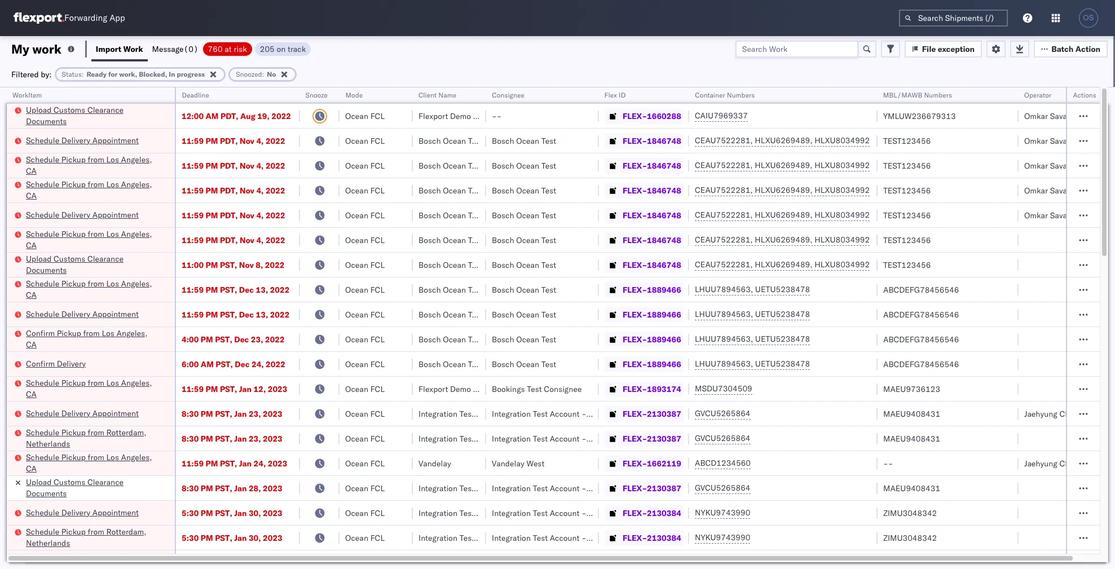 Task type: vqa. For each thing, say whether or not it's contained in the screenshot.
Jie Xiong button to the middle
no



Task type: locate. For each thing, give the bounding box(es) containing it.
2 vertical spatial maeu9408431
[[884, 483, 941, 493]]

6 flex-1846748 from the top
[[623, 260, 682, 270]]

flexport
[[419, 111, 448, 121], [419, 384, 448, 394]]

0 vertical spatial zimu3048342
[[884, 508, 937, 518]]

1 lagerfeld from the top
[[605, 409, 639, 419]]

2 test123456 from the top
[[884, 161, 931, 171]]

am right 12:00
[[206, 111, 219, 121]]

gvcu5265864 up 'abcd1234560'
[[695, 433, 751, 444]]

0 vertical spatial 13,
[[256, 285, 268, 295]]

flex-1889466
[[623, 285, 682, 295], [623, 310, 682, 320], [623, 334, 682, 345], [623, 359, 682, 369]]

5 test123456 from the top
[[884, 235, 931, 245]]

4 integration test account - karl lagerfeld from the top
[[492, 508, 639, 518]]

13, up 4:00 pm pst, dec 23, 2022
[[256, 310, 268, 320]]

15 ocean fcl from the top
[[345, 459, 385, 469]]

1 vertical spatial maeu9408431
[[884, 434, 941, 444]]

flex-2130387
[[623, 409, 682, 419], [623, 434, 682, 444], [623, 483, 682, 493]]

5 omkar from the top
[[1025, 210, 1049, 220]]

1 vertical spatial am
[[201, 359, 214, 369]]

30,
[[249, 508, 261, 518], [249, 533, 261, 543]]

10 resize handle column header from the left
[[1079, 87, 1093, 569]]

schedule delivery appointment link for second schedule delivery appointment button from the bottom
[[26, 408, 139, 419]]

2 vertical spatial upload
[[26, 477, 52, 487]]

0 vertical spatial 5:30
[[182, 508, 199, 518]]

2 flex-1889466 from the top
[[623, 310, 682, 320]]

14 ocean fcl from the top
[[345, 434, 385, 444]]

1 vertical spatial flexport demo consignee
[[419, 384, 511, 394]]

13, down 8,
[[256, 285, 268, 295]]

18 fcl from the top
[[371, 533, 385, 543]]

schedule delivery appointment button
[[26, 135, 139, 147], [26, 209, 139, 221], [26, 308, 139, 321], [26, 408, 139, 420], [26, 507, 139, 519]]

5 4, from the top
[[256, 235, 264, 245]]

0 vertical spatial 11:59 pm pst, dec 13, 2022
[[182, 285, 290, 295]]

0 vertical spatial 2130384
[[647, 508, 682, 518]]

8:30 down '6:00'
[[182, 409, 199, 419]]

file exception button
[[905, 40, 983, 57], [905, 40, 983, 57]]

4 abcdefg78456546 from the top
[[884, 359, 960, 369]]

0 vertical spatial 23,
[[251, 334, 263, 345]]

1 vertical spatial documents
[[26, 265, 67, 275]]

1 vertical spatial --
[[884, 459, 894, 469]]

3 customs from the top
[[54, 477, 85, 487]]

6 ca from the top
[[26, 389, 37, 399]]

account
[[550, 409, 580, 419], [550, 434, 580, 444], [550, 483, 580, 493], [550, 508, 580, 518], [550, 533, 580, 543]]

0 vertical spatial 24,
[[252, 359, 264, 369]]

savant for schedule pickup from los angeles, ca link corresponding to 2nd 'schedule pickup from los angeles, ca' button
[[1051, 185, 1075, 196]]

2 schedule delivery appointment link from the top
[[26, 209, 139, 220]]

4 omkar from the top
[[1025, 185, 1049, 196]]

vandelay
[[419, 459, 451, 469], [492, 459, 525, 469]]

2 vertical spatial flex-2130387
[[623, 483, 682, 493]]

upload customs clearance documents button for 11:00 pm pst, nov 8, 2022
[[26, 253, 160, 277]]

13 schedule from the top
[[26, 527, 59, 537]]

1 vertical spatial 13,
[[256, 310, 268, 320]]

1 vertical spatial 8:30 pm pst, jan 23, 2023
[[182, 434, 283, 444]]

2 vertical spatial gvcu5265864
[[695, 483, 751, 493]]

1 vertical spatial schedule pickup from rotterdam, netherlands link
[[26, 526, 160, 549]]

23, for confirm pickup from los angeles, ca
[[251, 334, 263, 345]]

2 upload customs clearance documents from the top
[[26, 254, 124, 275]]

1 vertical spatial 2130384
[[647, 533, 682, 543]]

numbers up caiu7969337
[[727, 91, 755, 99]]

0 vertical spatial --
[[492, 111, 502, 121]]

0 vertical spatial 8:30 pm pst, jan 23, 2023
[[182, 409, 283, 419]]

schedule pickup from rotterdam, netherlands for 5:30 pm pst, jan 30, 2023
[[26, 527, 147, 548]]

upload customs clearance documents button for 12:00 am pdt, aug 19, 2022
[[26, 104, 160, 128]]

demo for bookings
[[450, 384, 471, 394]]

1 schedule pickup from los angeles, ca from the top
[[26, 154, 152, 176]]

1 upload customs clearance documents link from the top
[[26, 104, 160, 127]]

3 lhuu7894563, from the top
[[695, 334, 753, 344]]

rotterdam, for 5:30 pm pst, jan 30, 2023
[[106, 527, 147, 537]]

upload customs clearance documents
[[26, 105, 124, 126], [26, 254, 124, 275], [26, 477, 124, 499]]

1 vertical spatial upload customs clearance documents link
[[26, 253, 160, 276]]

0 vertical spatial rotterdam,
[[106, 427, 147, 438]]

upload customs clearance documents button
[[26, 104, 160, 128], [26, 253, 160, 277]]

resize handle column header for workitem
[[161, 87, 175, 569]]

17 fcl from the top
[[371, 508, 385, 518]]

2 schedule pickup from rotterdam, netherlands link from the top
[[26, 526, 160, 549]]

23, down "12,"
[[249, 409, 261, 419]]

0 vertical spatial 8:30
[[182, 409, 199, 419]]

4 lhuu7894563, uetu5238478 from the top
[[695, 359, 810, 369]]

8:30 pm pst, jan 23, 2023
[[182, 409, 283, 419], [182, 434, 283, 444]]

0 vertical spatial 2130387
[[647, 409, 682, 419]]

hlxu6269489,
[[755, 135, 813, 146], [755, 160, 813, 170], [755, 185, 813, 195], [755, 210, 813, 220], [755, 235, 813, 245], [755, 260, 813, 270]]

1 vertical spatial netherlands
[[26, 538, 70, 548]]

1 vertical spatial upload customs clearance documents button
[[26, 253, 160, 277]]

8:30 down 11:59 pm pst, jan 24, 2023
[[182, 483, 199, 493]]

1 vertical spatial demo
[[450, 384, 471, 394]]

0 vertical spatial schedule pickup from rotterdam, netherlands link
[[26, 427, 160, 449]]

0 vertical spatial upload
[[26, 105, 52, 115]]

5 ocean fcl from the top
[[345, 210, 385, 220]]

10 ocean fcl from the top
[[345, 334, 385, 345]]

schedule
[[26, 135, 59, 145], [26, 154, 59, 164], [26, 179, 59, 189], [26, 210, 59, 220], [26, 229, 59, 239], [26, 278, 59, 289], [26, 309, 59, 319], [26, 378, 59, 388], [26, 408, 59, 418], [26, 427, 59, 438], [26, 452, 59, 462], [26, 508, 59, 518], [26, 527, 59, 537]]

2 omkar savant from the top
[[1025, 136, 1075, 146]]

1 vertical spatial 5:30 pm pst, jan 30, 2023
[[182, 533, 283, 543]]

2130387 up 1662119
[[647, 434, 682, 444]]

0 vertical spatial 5:30 pm pst, jan 30, 2023
[[182, 508, 283, 518]]

0 vertical spatial netherlands
[[26, 439, 70, 449]]

0 vertical spatial upload customs clearance documents
[[26, 105, 124, 126]]

upload customs clearance documents link for 11:00 pm pst, nov 8, 2022
[[26, 253, 160, 276]]

3 ceau7522281, from the top
[[695, 185, 753, 195]]

abcd1234560
[[695, 458, 751, 468]]

6 ceau7522281, hlxu6269489, hlxu8034992 from the top
[[695, 260, 870, 270]]

0 vertical spatial demo
[[450, 111, 471, 121]]

clearance for 11:00 pm pst, nov 8, 2022
[[87, 254, 124, 264]]

0 vertical spatial am
[[206, 111, 219, 121]]

11:59 pm pst, dec 13, 2022
[[182, 285, 290, 295], [182, 310, 290, 320]]

1 vertical spatial gvcu5265864
[[695, 433, 751, 444]]

schedule delivery appointment for 3rd schedule delivery appointment button from the top schedule delivery appointment link
[[26, 309, 139, 319]]

upload customs clearance documents for 12:00 am pdt, aug 19, 2022
[[26, 105, 124, 126]]

14 fcl from the top
[[371, 434, 385, 444]]

gvcu5265864 down msdu7304509
[[695, 409, 751, 419]]

delivery
[[61, 135, 90, 145], [61, 210, 90, 220], [61, 309, 90, 319], [57, 359, 86, 369], [61, 408, 90, 418], [61, 508, 90, 518]]

numbers up ymluw236679313
[[925, 91, 953, 99]]

5:30
[[182, 508, 199, 518], [182, 533, 199, 543]]

0 vertical spatial nyku9743990
[[695, 508, 751, 518]]

am for pst,
[[201, 359, 214, 369]]

demo left bookings
[[450, 384, 471, 394]]

0 horizontal spatial numbers
[[727, 91, 755, 99]]

schedule pickup from los angeles, ca link for 2nd 'schedule pickup from los angeles, ca' button
[[26, 179, 160, 201]]

flex-1893174 button
[[605, 381, 684, 397], [605, 381, 684, 397]]

3 flex- from the top
[[623, 161, 647, 171]]

3 upload customs clearance documents from the top
[[26, 477, 124, 499]]

documents for 11:00
[[26, 265, 67, 275]]

0 vertical spatial maeu9408431
[[884, 409, 941, 419]]

documents
[[26, 116, 67, 126], [26, 265, 67, 275], [26, 488, 67, 499]]

schedule delivery appointment link for first schedule delivery appointment button from the bottom
[[26, 507, 139, 518]]

2130387 down 1662119
[[647, 483, 682, 493]]

am right '6:00'
[[201, 359, 214, 369]]

0 vertical spatial customs
[[54, 105, 85, 115]]

24, up "12,"
[[252, 359, 264, 369]]

confirm delivery link
[[26, 358, 86, 369]]

205
[[260, 44, 275, 54]]

0 horizontal spatial --
[[492, 111, 502, 121]]

1 11:59 pm pst, dec 13, 2022 from the top
[[182, 285, 290, 295]]

2130387 down 1893174 on the right of page
[[647, 409, 682, 419]]

schedule pickup from rotterdam, netherlands link
[[26, 427, 160, 449], [26, 526, 160, 549]]

4 schedule pickup from los angeles, ca link from the top
[[26, 278, 160, 300]]

0 vertical spatial flexport
[[419, 111, 448, 121]]

1 netherlands from the top
[[26, 439, 70, 449]]

netherlands
[[26, 439, 70, 449], [26, 538, 70, 548], [26, 563, 70, 569]]

savant for schedule pickup from los angeles, ca link associated with sixth 'schedule pickup from los angeles, ca' button from the bottom
[[1051, 161, 1075, 171]]

schedule pickup from los angeles, ca link for fifth 'schedule pickup from los angeles, ca' button from the top of the page
[[26, 377, 160, 400]]

2 1889466 from the top
[[647, 310, 682, 320]]

1 vertical spatial schedule pickup from rotterdam, netherlands
[[26, 527, 147, 548]]

23, up 11:59 pm pst, jan 24, 2023
[[249, 434, 261, 444]]

2 vertical spatial rotterdam,
[[102, 552, 142, 562]]

schedule pickup from rotterdam, netherlands
[[26, 427, 147, 449], [26, 527, 147, 548]]

5 schedule delivery appointment from the top
[[26, 508, 139, 518]]

8:30 pm pst, jan 23, 2023 down the 11:59 pm pst, jan 12, 2023
[[182, 409, 283, 419]]

0 vertical spatial documents
[[26, 116, 67, 126]]

Search Work text field
[[736, 40, 859, 57]]

schedule pickup from los angeles, ca link for third 'schedule pickup from los angeles, ca' button from the top of the page
[[26, 228, 160, 251]]

schedule pickup from rotterdam, netherlands button for 5:30 pm pst, jan 30, 2023
[[26, 526, 160, 550]]

4,
[[256, 136, 264, 146], [256, 161, 264, 171], [256, 185, 264, 196], [256, 210, 264, 220], [256, 235, 264, 245]]

11:59 pm pst, dec 13, 2022 up 4:00 pm pst, dec 23, 2022
[[182, 310, 290, 320]]

4 schedule pickup from los angeles, ca from the top
[[26, 278, 152, 300]]

23, for schedule pickup from rotterdam, netherlands
[[249, 434, 261, 444]]

1 zimu3048342 from the top
[[884, 508, 937, 518]]

1 flexport from the top
[[419, 111, 448, 121]]

3 schedule pickup from los angeles, ca from the top
[[26, 229, 152, 250]]

2 vertical spatial 2130387
[[647, 483, 682, 493]]

: for status
[[82, 70, 84, 78]]

flexport. image
[[14, 12, 64, 24]]

rotterdam, for 8:30 pm pst, jan 23, 2023
[[106, 427, 147, 438]]

0 horizontal spatial :
[[82, 70, 84, 78]]

0 vertical spatial schedule pickup from rotterdam, netherlands button
[[26, 427, 160, 451]]

3 confirm from the top
[[26, 552, 55, 562]]

1 vertical spatial upload customs clearance documents
[[26, 254, 124, 275]]

2 schedule pickup from los angeles, ca link from the top
[[26, 179, 160, 201]]

3 karl from the top
[[589, 483, 603, 493]]

flex-1662119
[[623, 459, 682, 469]]

8:30 up 11:59 pm pst, jan 24, 2023
[[182, 434, 199, 444]]

5 ceau7522281, from the top
[[695, 235, 753, 245]]

5 resize handle column header from the left
[[473, 87, 486, 569]]

3 flex-1846748 from the top
[[623, 185, 682, 196]]

1893174
[[647, 384, 682, 394]]

resize handle column header
[[161, 87, 175, 569], [287, 87, 300, 569], [326, 87, 340, 569], [400, 87, 413, 569], [473, 87, 486, 569], [586, 87, 599, 569], [676, 87, 690, 569], [865, 87, 878, 569], [1006, 87, 1019, 569], [1079, 87, 1093, 569], [1087, 87, 1100, 569]]

1 hlxu6269489, from the top
[[755, 135, 813, 146]]

ca
[[26, 166, 37, 176], [26, 190, 37, 201], [26, 240, 37, 250], [26, 290, 37, 300], [26, 339, 37, 350], [26, 389, 37, 399], [26, 464, 37, 474]]

integration
[[492, 409, 531, 419], [492, 434, 531, 444], [492, 483, 531, 493], [492, 508, 531, 518], [492, 533, 531, 543]]

integration test account - karl lagerfeld
[[492, 409, 639, 419], [492, 434, 639, 444], [492, 483, 639, 493], [492, 508, 639, 518], [492, 533, 639, 543]]

schedule pickup from rotterdam, netherlands button
[[26, 427, 160, 451], [26, 526, 160, 550]]

dec up the 11:59 pm pst, jan 12, 2023
[[235, 359, 250, 369]]

1 vertical spatial 24,
[[254, 459, 266, 469]]

2 flex-1846748 from the top
[[623, 161, 682, 171]]

clearance
[[87, 105, 124, 115], [87, 254, 124, 264], [87, 477, 124, 487]]

1 vertical spatial customs
[[54, 254, 85, 264]]

3 integration from the top
[[492, 483, 531, 493]]

0 vertical spatial upload customs clearance documents link
[[26, 104, 160, 127]]

2 vertical spatial confirm
[[26, 552, 55, 562]]

confirm inside the confirm pickup from rotterdam, netherlands
[[26, 552, 55, 562]]

3 abcdefg78456546 from the top
[[884, 334, 960, 345]]

risk
[[234, 44, 247, 54]]

1 vertical spatial 2130387
[[647, 434, 682, 444]]

4 flex-1889466 from the top
[[623, 359, 682, 369]]

confirm for confirm pickup from rotterdam, netherlands
[[26, 552, 55, 562]]

flex-2130384
[[623, 508, 682, 518], [623, 533, 682, 543]]

1 vertical spatial clearance
[[87, 254, 124, 264]]

4 hlxu8034992 from the top
[[815, 210, 870, 220]]

schedule pickup from los angeles, ca button
[[26, 154, 160, 177], [26, 179, 160, 202], [26, 228, 160, 252], [26, 278, 160, 302], [26, 377, 160, 401], [26, 452, 160, 475]]

3 schedule from the top
[[26, 179, 59, 189]]

workitem
[[12, 91, 42, 99]]

8 resize handle column header from the left
[[865, 87, 878, 569]]

flexport demo consignee for bookings
[[419, 384, 511, 394]]

6 hlxu6269489, from the top
[[755, 260, 813, 270]]

3 lhuu7894563, uetu5238478 from the top
[[695, 334, 810, 344]]

2 hlxu8034992 from the top
[[815, 160, 870, 170]]

24, up 28,
[[254, 459, 266, 469]]

flex-2130387 down flex-1662119
[[623, 483, 682, 493]]

2 lagerfeld from the top
[[605, 434, 639, 444]]

bookings test consignee
[[492, 384, 582, 394]]

2130387
[[647, 409, 682, 419], [647, 434, 682, 444], [647, 483, 682, 493]]

5 flex- from the top
[[623, 210, 647, 220]]

24,
[[252, 359, 264, 369], [254, 459, 266, 469]]

1 vertical spatial flexport
[[419, 384, 448, 394]]

3 resize handle column header from the left
[[326, 87, 340, 569]]

pickup inside confirm pickup from los angeles, ca
[[57, 328, 81, 338]]

1889466
[[647, 285, 682, 295], [647, 310, 682, 320], [647, 334, 682, 345], [647, 359, 682, 369]]

lhuu7894563, uetu5238478
[[695, 284, 810, 295], [695, 309, 810, 319], [695, 334, 810, 344], [695, 359, 810, 369]]

flexport for --
[[419, 111, 448, 121]]

confirm inside confirm pickup from los angeles, ca
[[26, 328, 55, 338]]

0 vertical spatial upload customs clearance documents button
[[26, 104, 160, 128]]

customs for 12:00 am pdt, aug 19, 2022
[[54, 105, 85, 115]]

5 11:59 from the top
[[182, 235, 204, 245]]

test123456
[[884, 136, 931, 146], [884, 161, 931, 171], [884, 185, 931, 196], [884, 210, 931, 220], [884, 235, 931, 245], [884, 260, 931, 270]]

2 schedule pickup from rotterdam, netherlands from the top
[[26, 527, 147, 548]]

0 vertical spatial schedule pickup from rotterdam, netherlands
[[26, 427, 147, 449]]

consignee
[[492, 91, 525, 99], [473, 111, 511, 121], [473, 384, 511, 394], [544, 384, 582, 394]]

2 vertical spatial 8:30
[[182, 483, 199, 493]]

2 vertical spatial upload customs clearance documents link
[[26, 477, 160, 499]]

2 fcl from the top
[[371, 136, 385, 146]]

1 vertical spatial nyku9743990
[[695, 533, 751, 543]]

ocean fcl
[[345, 111, 385, 121], [345, 136, 385, 146], [345, 161, 385, 171], [345, 185, 385, 196], [345, 210, 385, 220], [345, 235, 385, 245], [345, 260, 385, 270], [345, 285, 385, 295], [345, 310, 385, 320], [345, 334, 385, 345], [345, 359, 385, 369], [345, 384, 385, 394], [345, 409, 385, 419], [345, 434, 385, 444], [345, 459, 385, 469], [345, 483, 385, 493], [345, 508, 385, 518], [345, 533, 385, 543]]

schedule pickup from los angeles, ca
[[26, 154, 152, 176], [26, 179, 152, 201], [26, 229, 152, 250], [26, 278, 152, 300], [26, 378, 152, 399], [26, 452, 152, 474]]

deadline button
[[176, 89, 289, 100]]

2 vertical spatial upload customs clearance documents
[[26, 477, 124, 499]]

delivery inside confirm delivery link
[[57, 359, 86, 369]]

1 vertical spatial 8:30
[[182, 434, 199, 444]]

flex-2130387 up flex-1662119
[[623, 434, 682, 444]]

2 vertical spatial clearance
[[87, 477, 124, 487]]

6 schedule from the top
[[26, 278, 59, 289]]

dec down '11:00 pm pst, nov 8, 2022'
[[239, 285, 254, 295]]

3 schedule delivery appointment from the top
[[26, 309, 139, 319]]

1 vertical spatial rotterdam,
[[106, 527, 147, 537]]

demo down the name
[[450, 111, 471, 121]]

dec up 4:00 pm pst, dec 23, 2022
[[239, 310, 254, 320]]

1 vandelay from the left
[[419, 459, 451, 469]]

schedule delivery appointment for schedule delivery appointment link associated with first schedule delivery appointment button from the bottom
[[26, 508, 139, 518]]

2 vertical spatial customs
[[54, 477, 85, 487]]

8:30 pm pst, jan 23, 2023 up 11:59 pm pst, jan 24, 2023
[[182, 434, 283, 444]]

23, up '6:00 am pst, dec 24, 2022'
[[251, 334, 263, 345]]

caiu7969337
[[695, 111, 748, 121]]

3 schedule pickup from los angeles, ca button from the top
[[26, 228, 160, 252]]

los
[[106, 154, 119, 164], [106, 179, 119, 189], [106, 229, 119, 239], [106, 278, 119, 289], [102, 328, 114, 338], [106, 378, 119, 388], [106, 452, 119, 462]]

1 abcdefg78456546 from the top
[[884, 285, 960, 295]]

13,
[[256, 285, 268, 295], [256, 310, 268, 320]]

3 11:59 from the top
[[182, 185, 204, 196]]

for
[[108, 70, 118, 78]]

: left no
[[262, 70, 264, 78]]

3 fcl from the top
[[371, 161, 385, 171]]

0 vertical spatial flexport demo consignee
[[419, 111, 511, 121]]

resize handle column header for mbl/mawb numbers
[[1006, 87, 1019, 569]]

1 vertical spatial 30,
[[249, 533, 261, 543]]

12,
[[254, 384, 266, 394]]

1 horizontal spatial numbers
[[925, 91, 953, 99]]

0 vertical spatial confirm
[[26, 328, 55, 338]]

7 11:59 from the top
[[182, 310, 204, 320]]

3 flex-1889466 from the top
[[623, 334, 682, 345]]

1 horizontal spatial :
[[262, 70, 264, 78]]

: left ready at the top left of the page
[[82, 70, 84, 78]]

pdt,
[[221, 111, 239, 121], [220, 136, 238, 146], [220, 161, 238, 171], [220, 185, 238, 196], [220, 210, 238, 220], [220, 235, 238, 245]]

1 schedule pickup from rotterdam, netherlands from the top
[[26, 427, 147, 449]]

4 schedule delivery appointment from the top
[[26, 408, 139, 418]]

2 netherlands from the top
[[26, 538, 70, 548]]

1 vertical spatial 5:30
[[182, 533, 199, 543]]

los inside confirm pickup from los angeles, ca
[[102, 328, 114, 338]]

6 fcl from the top
[[371, 235, 385, 245]]

import work
[[96, 44, 143, 54]]

11:59 pm pdt, nov 4, 2022
[[182, 136, 285, 146], [182, 161, 285, 171], [182, 185, 285, 196], [182, 210, 285, 220], [182, 235, 285, 245]]

documents for 12:00
[[26, 116, 67, 126]]

forwarding app
[[64, 13, 125, 23]]

1 vertical spatial confirm
[[26, 359, 55, 369]]

1 horizontal spatial --
[[884, 459, 894, 469]]

flex-1846748 for schedule pickup from los angeles, ca link corresponding to 2nd 'schedule pickup from los angeles, ca' button
[[623, 185, 682, 196]]

0 vertical spatial 30,
[[249, 508, 261, 518]]

mbl/mawb
[[884, 91, 923, 99]]

flexport for bookings test consignee
[[419, 384, 448, 394]]

flex-2130387 down flex-1893174 at the right
[[623, 409, 682, 419]]

5 1846748 from the top
[[647, 235, 682, 245]]

schedule pickup from rotterdam, netherlands link for 5:30
[[26, 526, 160, 549]]

0 vertical spatial flex-2130387
[[623, 409, 682, 419]]

2 ceau7522281, from the top
[[695, 160, 753, 170]]

4 1889466 from the top
[[647, 359, 682, 369]]

3 ceau7522281, hlxu6269489, hlxu8034992 from the top
[[695, 185, 870, 195]]

1 vertical spatial schedule pickup from rotterdam, netherlands button
[[26, 526, 160, 550]]

1 horizontal spatial vandelay
[[492, 459, 525, 469]]

5 savant from the top
[[1051, 210, 1075, 220]]

1 vertical spatial 11:59 pm pst, dec 13, 2022
[[182, 310, 290, 320]]

workitem button
[[7, 89, 164, 100]]

0 vertical spatial gvcu5265864
[[695, 409, 751, 419]]

2 vertical spatial netherlands
[[26, 563, 70, 569]]

flex-1889466 button
[[605, 282, 684, 298], [605, 282, 684, 298], [605, 307, 684, 323], [605, 307, 684, 323], [605, 332, 684, 347], [605, 332, 684, 347], [605, 356, 684, 372], [605, 356, 684, 372]]

0 vertical spatial clearance
[[87, 105, 124, 115]]

2 vertical spatial documents
[[26, 488, 67, 499]]

1 flexport demo consignee from the top
[[419, 111, 511, 121]]

24, for 2022
[[252, 359, 264, 369]]

0 vertical spatial flex-2130384
[[623, 508, 682, 518]]

0 horizontal spatial vandelay
[[419, 459, 451, 469]]

1 vertical spatial upload
[[26, 254, 52, 264]]

5 flex-1846748 from the top
[[623, 235, 682, 245]]

west
[[527, 459, 545, 469]]

1 vertical spatial zimu3048342
[[884, 533, 937, 543]]

upload customs clearance documents link
[[26, 104, 160, 127], [26, 253, 160, 276], [26, 477, 160, 499]]

gvcu5265864 down 'abcd1234560'
[[695, 483, 751, 493]]

flex-1660288
[[623, 111, 682, 121]]

4 flex- from the top
[[623, 185, 647, 196]]

11:59 pm pst, dec 13, 2022 down '11:00 pm pst, nov 8, 2022'
[[182, 285, 290, 295]]

2 vertical spatial 23,
[[249, 434, 261, 444]]

1 vertical spatial flex-2130384
[[623, 533, 682, 543]]

schedule delivery appointment link for 3rd schedule delivery appointment button from the top
[[26, 308, 139, 320]]

confirm pickup from los angeles, ca button
[[26, 328, 160, 351]]

karl
[[589, 409, 603, 419], [589, 434, 603, 444], [589, 483, 603, 493], [589, 508, 603, 518], [589, 533, 603, 543]]

1 vertical spatial flex-2130387
[[623, 434, 682, 444]]



Task type: describe. For each thing, give the bounding box(es) containing it.
2 11:59 pm pdt, nov 4, 2022 from the top
[[182, 161, 285, 171]]

3 account from the top
[[550, 483, 580, 493]]

4:00
[[182, 334, 199, 345]]

1 omkar savant from the top
[[1025, 111, 1075, 121]]

11 ocean fcl from the top
[[345, 359, 385, 369]]

11:00
[[182, 260, 204, 270]]

schedule pickup from rotterdam, netherlands link for 8:30
[[26, 427, 160, 449]]

container
[[695, 91, 725, 99]]

6:00
[[182, 359, 199, 369]]

1 gvcu5265864 from the top
[[695, 409, 751, 419]]

3 hlxu6269489, from the top
[[755, 185, 813, 195]]

3 ocean fcl from the top
[[345, 161, 385, 171]]

customs for 11:00 pm pst, nov 8, 2022
[[54, 254, 85, 264]]

1660288
[[647, 111, 682, 121]]

1 karl from the top
[[589, 409, 603, 419]]

schedule pickup from rotterdam, netherlands button for 8:30 pm pst, jan 23, 2023
[[26, 427, 160, 451]]

aug
[[240, 111, 255, 121]]

file exception
[[923, 44, 975, 54]]

dec up '6:00 am pst, dec 24, 2022'
[[234, 334, 249, 345]]

at
[[225, 44, 232, 54]]

2 flex- from the top
[[623, 136, 647, 146]]

am for pdt,
[[206, 111, 219, 121]]

flexport demo consignee for -
[[419, 111, 511, 121]]

client
[[419, 91, 437, 99]]

schedule delivery appointment for 5th schedule delivery appointment button from the bottom of the page schedule delivery appointment link
[[26, 135, 139, 145]]

7 fcl from the top
[[371, 260, 385, 270]]

msdu7304509
[[695, 384, 753, 394]]

1 flex-1846748 from the top
[[623, 136, 682, 146]]

id
[[619, 91, 626, 99]]

schedule delivery appointment for schedule delivery appointment link corresponding to second schedule delivery appointment button from the bottom
[[26, 408, 139, 418]]

760 at risk
[[208, 44, 247, 54]]

client name button
[[413, 89, 475, 100]]

(0)
[[184, 44, 198, 54]]

batch
[[1052, 44, 1074, 54]]

work
[[32, 41, 61, 57]]

filtered
[[11, 69, 39, 79]]

1 lhuu7894563, uetu5238478 from the top
[[695, 284, 810, 295]]

progress
[[177, 70, 205, 78]]

import
[[96, 44, 121, 54]]

2 integration from the top
[[492, 434, 531, 444]]

12:00 am pdt, aug 19, 2022
[[182, 111, 291, 121]]

confirm pickup from los angeles, ca link
[[26, 328, 160, 350]]

3 1889466 from the top
[[647, 334, 682, 345]]

11 schedule from the top
[[26, 452, 59, 462]]

1 2130387 from the top
[[647, 409, 682, 419]]

2 flex-2130387 from the top
[[623, 434, 682, 444]]

3 appointment from the top
[[92, 309, 139, 319]]

2 8:30 from the top
[[182, 434, 199, 444]]

upload customs clearance documents link for 12:00 am pdt, aug 19, 2022
[[26, 104, 160, 127]]

2 11:59 from the top
[[182, 161, 204, 171]]

from inside confirm pickup from los angeles, ca
[[83, 328, 100, 338]]

ymluw236679313
[[884, 111, 956, 121]]

6 schedule pickup from los angeles, ca from the top
[[26, 452, 152, 474]]

numbers for mbl/mawb numbers
[[925, 91, 953, 99]]

205 on track
[[260, 44, 306, 54]]

forwarding app link
[[14, 12, 125, 24]]

4 ceau7522281, from the top
[[695, 210, 753, 220]]

netherlands inside the confirm pickup from rotterdam, netherlands
[[26, 563, 70, 569]]

2 schedule delivery appointment button from the top
[[26, 209, 139, 221]]

12:00
[[182, 111, 204, 121]]

pickup inside the confirm pickup from rotterdam, netherlands
[[57, 552, 81, 562]]

flex
[[605, 91, 618, 99]]

resize handle column header for flex id
[[676, 87, 690, 569]]

2 5:30 from the top
[[182, 533, 199, 543]]

4 account from the top
[[550, 508, 580, 518]]

actions
[[1073, 91, 1097, 99]]

numbers for container numbers
[[727, 91, 755, 99]]

vandelay for vandelay
[[419, 459, 451, 469]]

import work button
[[91, 36, 148, 62]]

schedule delivery appointment link for second schedule delivery appointment button from the top of the page
[[26, 209, 139, 220]]

2 schedule pickup from los angeles, ca button from the top
[[26, 179, 160, 202]]

2 11:59 pm pst, dec 13, 2022 from the top
[[182, 310, 290, 320]]

in
[[169, 70, 175, 78]]

schedule pickup from los angeles, ca link for sixth 'schedule pickup from los angeles, ca' button from the bottom
[[26, 154, 160, 176]]

vandelay west
[[492, 459, 545, 469]]

resize handle column header for consignee
[[586, 87, 599, 569]]

4 uetu5238478 from the top
[[756, 359, 810, 369]]

savant for 12:00 am pdt, aug 19, 2022 upload customs clearance documents link
[[1051, 111, 1075, 121]]

vandelay for vandelay west
[[492, 459, 525, 469]]

2 account from the top
[[550, 434, 580, 444]]

resize handle column header for client name
[[473, 87, 486, 569]]

confirm delivery
[[26, 359, 86, 369]]

resize handle column header for mode
[[400, 87, 413, 569]]

mode button
[[340, 89, 402, 100]]

4 appointment from the top
[[92, 408, 139, 418]]

2 2130387 from the top
[[647, 434, 682, 444]]

1 schedule delivery appointment button from the top
[[26, 135, 139, 147]]

1662119
[[647, 459, 682, 469]]

3 11:59 pm pdt, nov 4, 2022 from the top
[[182, 185, 285, 196]]

upload for 11:00 pm pst, nov 8, 2022
[[26, 254, 52, 264]]

: for snoozed
[[262, 70, 264, 78]]

24, for 2023
[[254, 459, 266, 469]]

ready
[[87, 70, 107, 78]]

16 ocean fcl from the top
[[345, 483, 385, 493]]

resize handle column header for container numbers
[[865, 87, 878, 569]]

11:59 pm pst, jan 24, 2023
[[182, 459, 288, 469]]

5 appointment from the top
[[92, 508, 139, 518]]

flex id
[[605, 91, 626, 99]]

batch action button
[[1034, 40, 1108, 57]]

2 schedule from the top
[[26, 154, 59, 164]]

schedule pickup from rotterdam, netherlands for 8:30 pm pst, jan 23, 2023
[[26, 427, 147, 449]]

13 ocean fcl from the top
[[345, 409, 385, 419]]

2 13, from the top
[[256, 310, 268, 320]]

on
[[277, 44, 286, 54]]

5 account from the top
[[550, 533, 580, 543]]

deadline
[[182, 91, 209, 99]]

3 documents from the top
[[26, 488, 67, 499]]

4 ceau7522281, hlxu6269489, hlxu8034992 from the top
[[695, 210, 870, 220]]

5 hlxu6269489, from the top
[[755, 235, 813, 245]]

Search Shipments (/) text field
[[900, 10, 1008, 27]]

1 5:30 from the top
[[182, 508, 199, 518]]

1 maeu9408431 from the top
[[884, 409, 941, 419]]

14 flex- from the top
[[623, 434, 647, 444]]

clearance for 12:00 am pdt, aug 19, 2022
[[87, 105, 124, 115]]

6 1846748 from the top
[[647, 260, 682, 270]]

filtered by:
[[11, 69, 52, 79]]

no
[[267, 70, 276, 78]]

flex-1893174
[[623, 384, 682, 394]]

snoozed : no
[[236, 70, 276, 78]]

my
[[11, 41, 29, 57]]

name
[[439, 91, 457, 99]]

4:00 pm pst, dec 23, 2022
[[182, 334, 285, 345]]

mbl/mawb numbers
[[884, 91, 953, 99]]

confirm pickup from rotterdam, netherlands link
[[26, 551, 160, 569]]

choi
[[1060, 409, 1077, 419]]

4 schedule from the top
[[26, 210, 59, 220]]

2 savant from the top
[[1051, 136, 1075, 146]]

orig
[[1103, 409, 1116, 419]]

9 schedule from the top
[[26, 408, 59, 418]]

8,
[[256, 260, 263, 270]]

flex-1846748 for schedule pickup from los angeles, ca link related to third 'schedule pickup from los angeles, ca' button from the top of the page
[[623, 235, 682, 245]]

confirm pickup from rotterdam, netherlands
[[26, 552, 142, 569]]

app
[[110, 13, 125, 23]]

1 uetu5238478 from the top
[[756, 284, 810, 295]]

file
[[923, 44, 936, 54]]

flex-1846748 for 11:00 pm pst, nov 8, 2022's upload customs clearance documents link
[[623, 260, 682, 270]]

1 flex-2130384 from the top
[[623, 508, 682, 518]]

1 lhuu7894563, from the top
[[695, 284, 753, 295]]

mbl/mawb numbers button
[[878, 89, 1008, 100]]

maeu9736123
[[884, 384, 941, 394]]

2 8:30 pm pst, jan 23, 2023 from the top
[[182, 434, 283, 444]]

demo for -
[[450, 111, 471, 121]]

19,
[[257, 111, 270, 121]]

1 ceau7522281, hlxu6269489, hlxu8034992 from the top
[[695, 135, 870, 146]]

flex-1846748 for schedule pickup from los angeles, ca link associated with sixth 'schedule pickup from los angeles, ca' button from the bottom
[[623, 161, 682, 171]]

consignee inside "button"
[[492, 91, 525, 99]]

schedule pickup from los angeles, ca link for 3rd 'schedule pickup from los angeles, ca' button from the bottom of the page
[[26, 278, 160, 300]]

11 fcl from the top
[[371, 359, 385, 369]]

confirm delivery button
[[26, 358, 86, 370]]

10 schedule from the top
[[26, 427, 59, 438]]

1 account from the top
[[550, 409, 580, 419]]

6:00 am pst, dec 24, 2022
[[182, 359, 285, 369]]

rotterdam, inside the confirm pickup from rotterdam, netherlands
[[102, 552, 142, 562]]

5 11:59 pm pdt, nov 4, 2022 from the top
[[182, 235, 285, 245]]

schedule pickup from los angeles, ca link for 6th 'schedule pickup from los angeles, ca' button from the top of the page
[[26, 452, 160, 474]]

2 ceau7522281, hlxu6269489, hlxu8034992 from the top
[[695, 160, 870, 170]]

confirm pickup from rotterdam, netherlands button
[[26, 551, 160, 569]]

from inside the confirm pickup from rotterdam, netherlands
[[83, 552, 100, 562]]

message (0)
[[152, 44, 198, 54]]

1 integration test account - karl lagerfeld from the top
[[492, 409, 639, 419]]

1 fcl from the top
[[371, 111, 385, 121]]

upload for 12:00 am pdt, aug 19, 2022
[[26, 105, 52, 115]]

batch action
[[1052, 44, 1101, 54]]

message
[[152, 44, 184, 54]]

16 flex- from the top
[[623, 483, 647, 493]]

3 upload customs clearance documents link from the top
[[26, 477, 160, 499]]

4 ca from the top
[[26, 290, 37, 300]]

schedule delivery appointment link for 5th schedule delivery appointment button from the bottom of the page
[[26, 135, 139, 146]]

12 ocean fcl from the top
[[345, 384, 385, 394]]

2 appointment from the top
[[92, 210, 139, 220]]

confirm pickup from los angeles, ca
[[26, 328, 148, 350]]

5 hlxu8034992 from the top
[[815, 235, 870, 245]]

bookings
[[492, 384, 525, 394]]

forwarding
[[64, 13, 107, 23]]

15 fcl from the top
[[371, 459, 385, 469]]

consignee button
[[486, 89, 588, 100]]

1 ca from the top
[[26, 166, 37, 176]]

10 fcl from the top
[[371, 334, 385, 345]]

jaehyung choi - test orig
[[1025, 409, 1116, 419]]

my work
[[11, 41, 61, 57]]

2 maeu9408431 from the top
[[884, 434, 941, 444]]

container numbers
[[695, 91, 755, 99]]

netherlands for 5:30
[[26, 538, 70, 548]]

confirm for confirm pickup from los angeles, ca
[[26, 328, 55, 338]]

4 karl from the top
[[589, 508, 603, 518]]

2 hlxu6269489, from the top
[[755, 160, 813, 170]]

resize handle column header for deadline
[[287, 87, 300, 569]]

track
[[288, 44, 306, 54]]

9 fcl from the top
[[371, 310, 385, 320]]

schedule delivery appointment for second schedule delivery appointment button from the top of the page schedule delivery appointment link
[[26, 210, 139, 220]]

8:30 pm pst, jan 28, 2023
[[182, 483, 283, 493]]

os
[[1084, 14, 1095, 22]]

3 flex-2130387 from the top
[[623, 483, 682, 493]]

operator
[[1025, 91, 1052, 99]]

2 abcdefg78456546 from the top
[[884, 310, 960, 320]]

confirm for confirm delivery
[[26, 359, 55, 369]]

jaehyung
[[1025, 409, 1058, 419]]

snooze
[[306, 91, 328, 99]]

os button
[[1076, 5, 1102, 31]]

6 11:59 from the top
[[182, 285, 204, 295]]

4 test123456 from the top
[[884, 210, 931, 220]]

5 lagerfeld from the top
[[605, 533, 639, 543]]

ca inside confirm pickup from los angeles, ca
[[26, 339, 37, 350]]

status
[[62, 70, 82, 78]]

upload customs clearance documents for 11:00 pm pst, nov 8, 2022
[[26, 254, 124, 275]]

6 schedule pickup from los angeles, ca button from the top
[[26, 452, 160, 475]]

4 flex-1846748 from the top
[[623, 210, 682, 220]]

netherlands for 8:30
[[26, 439, 70, 449]]

1 vertical spatial 23,
[[249, 409, 261, 419]]

28,
[[249, 483, 261, 493]]

client name
[[419, 91, 457, 99]]

11:59 pm pst, jan 12, 2023
[[182, 384, 288, 394]]

action
[[1076, 44, 1101, 54]]

angeles, inside confirm pickup from los angeles, ca
[[117, 328, 148, 338]]

mode
[[345, 91, 363, 99]]

work,
[[119, 70, 137, 78]]



